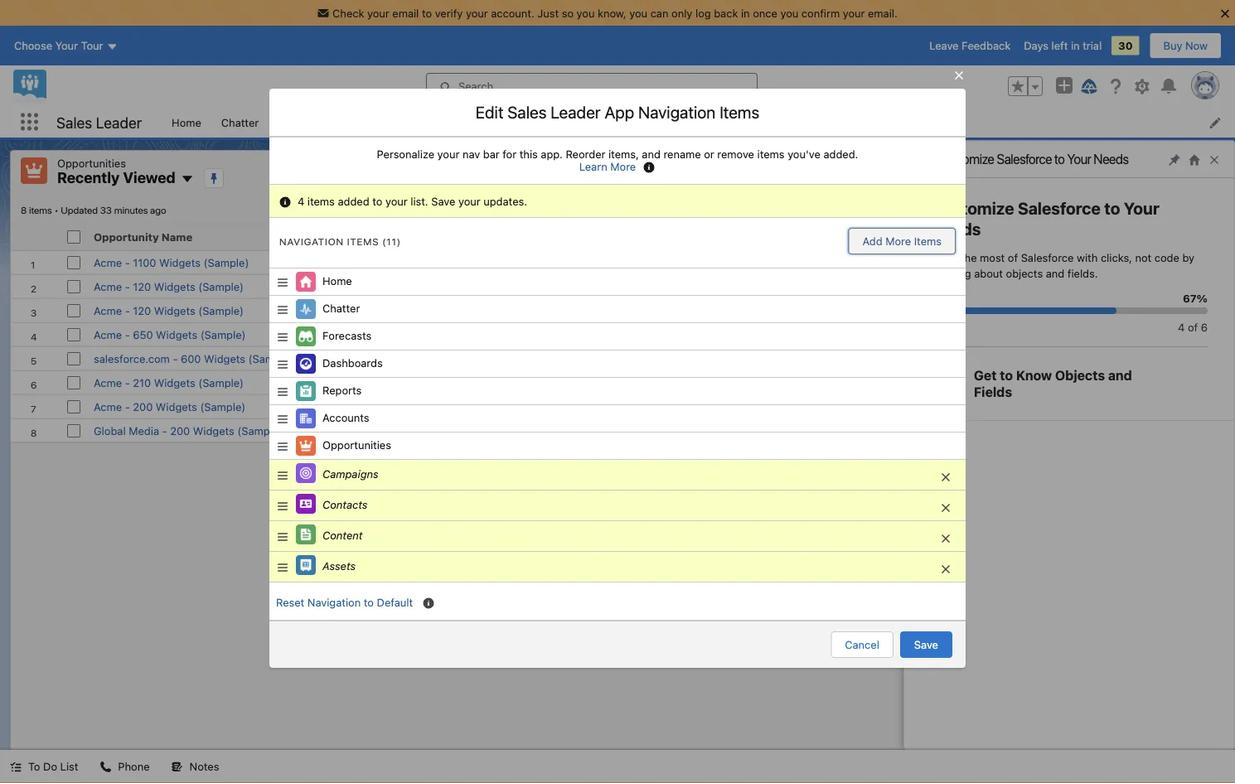Task type: describe. For each thing, give the bounding box(es) containing it.
1 11/15/2023 from the top
[[943, 280, 997, 293]]

left
[[1052, 39, 1069, 52]]

1 vertical spatial salesforce
[[1018, 199, 1101, 218]]

global media (sample) link
[[418, 425, 532, 437]]

days
[[1025, 39, 1049, 52]]

add more items button
[[849, 228, 956, 255]]

650
[[133, 328, 153, 341]]

- left 600
[[173, 353, 178, 365]]

acme (sample) link for acme - 1100 widgets (sample)
[[418, 256, 495, 269]]

text default image for phone
[[100, 762, 111, 773]]

to do list
[[28, 761, 78, 773]]

qualification for global media (sample)
[[664, 425, 727, 437]]

check
[[333, 7, 365, 19]]

salesforce.com - 600 widgets (sample)
[[94, 353, 294, 365]]

1 you from the left
[[577, 7, 595, 19]]

2 you from the left
[[630, 7, 648, 19]]

120 for 1st acme - 120 widgets (sample) link
[[133, 280, 151, 293]]

- left 210
[[125, 377, 130, 389]]

0 vertical spatial customize salesforce to your needs
[[938, 151, 1130, 167]]

2 11/15/2023 from the top
[[943, 304, 997, 317]]

the
[[961, 251, 978, 264]]

close date button
[[843, 224, 1022, 250]]

minutes
[[114, 204, 148, 216]]

reports list item
[[440, 107, 520, 138]]

acme (sample) link for acme - 210 widgets (sample)
[[418, 377, 495, 389]]

phone
[[118, 761, 150, 773]]

salesforce inside make the most of salesforce with clicks, not code by learning about objects and fields.
[[1022, 251, 1074, 264]]

leave feedback link
[[930, 39, 1011, 52]]

content
[[323, 529, 363, 542]]

acme (sample) for acme - 1100 widgets (sample)
[[418, 256, 495, 269]]

widgets for 2nd acme - 120 widgets (sample) link from the top of the recently viewed grid
[[154, 304, 196, 317]]

reports inside list item
[[450, 116, 489, 129]]

close date element
[[843, 224, 1050, 251]]

1 vertical spatial accounts
[[323, 412, 370, 424]]

accounts inside list item
[[530, 116, 577, 129]]

this
[[520, 148, 538, 160]]

recently
[[57, 169, 120, 187]]

trial
[[1083, 39, 1102, 52]]

opportunity name button
[[87, 224, 393, 250]]

1100
[[133, 256, 156, 269]]

feedback
[[962, 39, 1011, 52]]

progress bar progress bar
[[931, 308, 1208, 314]]

reports link
[[440, 107, 499, 138]]

chatter inside list box
[[323, 302, 360, 315]]

1 vertical spatial navigation
[[280, 236, 344, 247]]

10/21/2022
[[941, 328, 997, 341]]

acme - 650 widgets (sample)
[[94, 328, 246, 341]]

opportunity name
[[94, 231, 193, 243]]

your left "email."
[[843, 7, 865, 19]]

just
[[538, 7, 559, 19]]

clicks,
[[1101, 251, 1133, 264]]

now
[[1186, 39, 1208, 52]]

0 vertical spatial salesforce
[[997, 151, 1053, 167]]

item number image
[[11, 224, 61, 250]]

0 horizontal spatial sales
[[56, 113, 92, 131]]

0 horizontal spatial in
[[741, 7, 750, 19]]

new
[[1178, 165, 1200, 177]]

reorder
[[566, 148, 606, 160]]

navigation items (11)
[[280, 236, 401, 247]]

app.
[[541, 148, 563, 160]]

acme (sample) link for acme - 200 widgets (sample)
[[418, 401, 495, 413]]

do
[[43, 761, 57, 773]]

make the most of salesforce with clicks, not code by learning about objects and fields.
[[931, 251, 1195, 280]]

1 horizontal spatial in
[[1072, 39, 1080, 52]]

home link
[[162, 107, 211, 138]]

text default image for to do list
[[10, 762, 22, 773]]

with
[[1077, 251, 1098, 264]]

0 horizontal spatial save
[[432, 195, 456, 207]]

to up list view controls 'image'
[[1055, 151, 1066, 167]]

home inside "link"
[[172, 116, 201, 129]]

33
[[100, 204, 112, 216]]

items for 4 items added to your list. save your updates.
[[308, 195, 335, 207]]

viewed
[[123, 169, 176, 187]]

0 vertical spatial 200
[[133, 401, 153, 413]]

acme - 120 widgets (sample) for 1st acme - 120 widgets (sample) link
[[94, 280, 244, 293]]

opportunities inside "element"
[[57, 157, 126, 169]]

2 acme - 120 widgets (sample) link from the top
[[94, 304, 244, 317]]

to
[[28, 761, 40, 773]]

1 vertical spatial 200
[[170, 425, 190, 437]]

0 vertical spatial navigation
[[639, 102, 716, 122]]

0 horizontal spatial items
[[347, 236, 380, 247]]

back
[[714, 7, 739, 19]]

default
[[377, 596, 413, 609]]

sales leader
[[56, 113, 142, 131]]

acme - 200 widgets (sample) link
[[94, 401, 246, 413]]

opportunity
[[94, 231, 159, 243]]

fields.
[[1068, 267, 1099, 280]]

code
[[1155, 251, 1180, 264]]

and inside make the most of salesforce with clicks, not code by learning about objects and fields.
[[1047, 267, 1065, 280]]

learn more link
[[580, 160, 636, 173]]

phone button
[[90, 751, 160, 784]]

closed for 10/15/2023
[[664, 256, 699, 269]]

1 horizontal spatial items
[[720, 102, 760, 122]]

your left list.
[[386, 195, 408, 207]]

global media (sample)
[[418, 425, 532, 437]]

campaigns
[[323, 468, 379, 480]]

text default image for notes
[[171, 762, 183, 773]]

your left email
[[367, 7, 390, 19]]

item number element
[[11, 224, 61, 251]]

600
[[181, 353, 201, 365]]

objects
[[1007, 267, 1044, 280]]

to left 'default'
[[364, 596, 374, 609]]

salesforce.com - 600 widgets (sample) link
[[94, 353, 294, 365]]

ago
[[150, 204, 166, 216]]

days left in trial
[[1025, 39, 1102, 52]]

or
[[704, 148, 715, 160]]

3 you from the left
[[781, 7, 799, 19]]

save inside save button
[[915, 639, 939, 652]]

you've
[[788, 148, 821, 160]]

2 horizontal spatial items
[[758, 148, 785, 160]]

home inside list box
[[323, 275, 352, 287]]

nav
[[463, 148, 480, 160]]

won for 10/15/2023
[[702, 256, 725, 269]]

remove
[[718, 148, 755, 160]]

most
[[980, 251, 1006, 264]]

- left 1100
[[125, 256, 130, 269]]

media for (sample)
[[453, 425, 484, 437]]

forecasts
[[323, 329, 372, 342]]

2 vertical spatial navigation
[[308, 596, 361, 609]]

qualification for acme (sample)
[[664, 401, 727, 413]]

personalize your nav bar for this app. reorder items, and rename or remove items you've added.
[[377, 148, 859, 160]]

1 vertical spatial reports
[[323, 384, 362, 397]]

(11)
[[383, 236, 401, 247]]

items inside button
[[915, 235, 942, 248]]

updates.
[[484, 195, 528, 207]]

list view controls image
[[1024, 190, 1060, 216]]

4
[[298, 195, 305, 207]]

close date
[[849, 231, 907, 243]]

acme - 1100 widgets (sample)
[[94, 256, 249, 269]]

0 vertical spatial customize
[[938, 151, 995, 167]]

recently viewed|opportunities|list view element
[[10, 150, 1226, 751]]

verify
[[435, 7, 463, 19]]

added
[[338, 195, 370, 207]]

add more items
[[863, 235, 942, 248]]

4/16/2023
[[946, 353, 997, 365]]

acme - 650 widgets (sample) link
[[94, 328, 246, 341]]

to right email
[[422, 7, 432, 19]]

closed for 7/18/2023
[[664, 377, 699, 389]]



Task type: locate. For each thing, give the bounding box(es) containing it.
2 cb from the top
[[1047, 304, 1061, 317]]

None search field
[[821, 190, 1020, 216]]

- down acme - 210 widgets (sample) link
[[125, 401, 130, 413]]

2 won from the top
[[702, 377, 725, 389]]

2 acme (sample) from the top
[[418, 377, 495, 389]]

2 horizontal spatial items
[[915, 235, 942, 248]]

items up make
[[915, 235, 942, 248]]

0 horizontal spatial home
[[172, 116, 201, 129]]

stage image
[[833, 224, 853, 250]]

cb down progress bar progress bar
[[1047, 377, 1061, 389]]

2 horizontal spatial text default image
[[171, 762, 183, 773]]

you right once
[[781, 7, 799, 19]]

0 vertical spatial closed won
[[664, 256, 725, 269]]

1 vertical spatial customize salesforce to your needs
[[931, 199, 1160, 239]]

1 horizontal spatial and
[[1047, 267, 1065, 280]]

1 horizontal spatial items
[[308, 195, 335, 207]]

bar
[[483, 148, 500, 160]]

acme - 210 widgets (sample) link
[[94, 377, 244, 389]]

0 vertical spatial acme - 120 widgets (sample) link
[[94, 280, 244, 293]]

progress bar image
[[931, 308, 1117, 314]]

acme (sample) link
[[418, 256, 495, 269], [418, 377, 495, 389], [418, 401, 495, 413]]

120 up 650
[[133, 304, 151, 317]]

0 vertical spatial closed
[[664, 256, 699, 269]]

add
[[863, 235, 883, 248]]

1 horizontal spatial global
[[418, 425, 450, 437]]

reports down dashboards
[[323, 384, 362, 397]]

- up salesforce.com
[[125, 304, 130, 317]]

progress bar
[[945, 374, 965, 394]]

so
[[562, 7, 574, 19]]

make
[[931, 251, 958, 264]]

leave feedback
[[930, 39, 1011, 52]]

notes button
[[161, 751, 229, 784]]

dashboards
[[323, 357, 383, 369]]

0 vertical spatial and
[[642, 148, 661, 160]]

navigation up rename
[[639, 102, 716, 122]]

rename
[[664, 148, 701, 160]]

1 vertical spatial and
[[1047, 267, 1065, 280]]

1 closed from the top
[[664, 256, 699, 269]]

widgets up the acme - 650 widgets (sample) link
[[154, 304, 196, 317]]

customize up close date element
[[931, 199, 1015, 218]]

chatter link
[[211, 107, 269, 138]]

0 vertical spatial cb
[[1047, 256, 1061, 269]]

save button
[[901, 632, 953, 659]]

acme - 120 widgets (sample)
[[94, 280, 244, 293], [94, 304, 244, 317]]

in right left
[[1072, 39, 1080, 52]]

0 vertical spatial home
[[172, 116, 201, 129]]

1 vertical spatial your
[[1125, 199, 1160, 218]]

global media - 200 widgets (sample)
[[94, 425, 283, 437]]

widgets up acme - 200 widgets (sample)
[[154, 377, 196, 389]]

learn
[[580, 160, 608, 173]]

0 vertical spatial save
[[432, 195, 456, 207]]

opportunities up items,
[[619, 116, 688, 129]]

by
[[1183, 251, 1195, 264]]

1 vertical spatial home
[[323, 275, 352, 287]]

1 horizontal spatial opportunities
[[323, 439, 391, 451]]

won for 7/18/2023
[[702, 377, 725, 389]]

1 acme - 120 widgets (sample) from the top
[[94, 280, 244, 293]]

reset navigation to default link
[[276, 596, 413, 609]]

widgets for acme - 210 widgets (sample) link
[[154, 377, 196, 389]]

opportunity owner alias element
[[1040, 224, 1182, 251]]

chatter right home "link"
[[221, 116, 259, 129]]

1 vertical spatial won
[[702, 377, 725, 389]]

customize salesforce to your needs up make the most of salesforce with clicks, not code by learning about objects and fields.
[[931, 199, 1160, 239]]

•
[[54, 204, 59, 216]]

67%
[[1184, 292, 1208, 304]]

1 vertical spatial acme (sample) link
[[418, 377, 495, 389]]

acme - 120 widgets (sample) down acme - 1100 widgets (sample) link
[[94, 280, 244, 293]]

reset
[[276, 596, 305, 609]]

200 down acme - 200 widgets (sample) link
[[170, 425, 190, 437]]

opportunities link
[[609, 107, 697, 138]]

items up remove
[[720, 102, 760, 122]]

global
[[94, 425, 126, 437], [418, 425, 450, 437]]

0 vertical spatial chatter
[[221, 116, 259, 129]]

0 vertical spatial won
[[702, 256, 725, 269]]

1 vertical spatial in
[[1072, 39, 1080, 52]]

0 vertical spatial acme - 120 widgets (sample)
[[94, 280, 244, 293]]

0 horizontal spatial more
[[611, 160, 636, 173]]

more right learn
[[611, 160, 636, 173]]

list box
[[270, 268, 966, 583]]

list
[[60, 761, 78, 773]]

2 vertical spatial acme (sample) link
[[418, 401, 495, 413]]

2 closed from the top
[[664, 377, 699, 389]]

0 vertical spatial acme (sample) link
[[418, 256, 495, 269]]

your up opportunity owner alias element
[[1125, 199, 1160, 218]]

acme - 200 widgets (sample)
[[94, 401, 246, 413]]

more for add
[[886, 235, 912, 248]]

0 vertical spatial your
[[1068, 151, 1092, 167]]

0 horizontal spatial you
[[577, 7, 595, 19]]

1 media from the left
[[129, 425, 159, 437]]

items left you've
[[758, 148, 785, 160]]

0 vertical spatial qualification
[[664, 401, 727, 413]]

save right list.
[[432, 195, 456, 207]]

3 text default image from the left
[[171, 762, 183, 773]]

1 horizontal spatial text default image
[[100, 762, 111, 773]]

email
[[393, 7, 419, 19]]

0 horizontal spatial chatter
[[221, 116, 259, 129]]

2 text default image from the left
[[100, 762, 111, 773]]

leader up recently viewed
[[96, 113, 142, 131]]

text default image inside to do list button
[[10, 762, 22, 773]]

navigation
[[639, 102, 716, 122], [280, 236, 344, 247], [308, 596, 361, 609]]

4 items added to your list. save your updates.
[[298, 195, 528, 207]]

acme - 1100 widgets (sample) link
[[94, 256, 249, 269]]

salesforce up list view controls 'image'
[[997, 151, 1053, 167]]

0 horizontal spatial and
[[642, 148, 661, 160]]

log
[[696, 7, 711, 19]]

buy now button
[[1150, 32, 1223, 59]]

2 media from the left
[[453, 425, 484, 437]]

reports
[[450, 116, 489, 129], [323, 384, 362, 397]]

1 vertical spatial closed won
[[664, 377, 725, 389]]

1 closed won from the top
[[664, 256, 725, 269]]

recently viewed
[[57, 169, 176, 187]]

0 vertical spatial reports
[[450, 116, 489, 129]]

media for -
[[129, 425, 159, 437]]

sales right edit
[[508, 102, 547, 122]]

global media - 200 widgets (sample) link
[[94, 425, 283, 437]]

cb for 10/15/2023
[[1047, 256, 1061, 269]]

list box containing home
[[270, 268, 966, 583]]

3 cb from the top
[[1047, 377, 1061, 389]]

0 vertical spatial accounts
[[530, 116, 577, 129]]

2 acme (sample) link from the top
[[418, 377, 495, 389]]

list
[[162, 107, 1236, 138]]

0 vertical spatial more
[[611, 160, 636, 173]]

12/10/2023
[[941, 401, 997, 413]]

1 vertical spatial 120
[[133, 304, 151, 317]]

widgets for 'salesforce.com - 600 widgets (sample)' link
[[204, 353, 246, 365]]

added.
[[824, 148, 859, 160]]

120 down 1100
[[133, 280, 151, 293]]

for
[[503, 148, 517, 160]]

save right cancel
[[915, 639, 939, 652]]

1 global from the left
[[94, 425, 126, 437]]

to
[[422, 7, 432, 19], [1055, 151, 1066, 167], [373, 195, 383, 207], [1105, 199, 1121, 218], [364, 596, 374, 609]]

navigation down 4
[[280, 236, 344, 247]]

updated
[[61, 204, 98, 216]]

1 horizontal spatial accounts
[[530, 116, 577, 129]]

1 horizontal spatial needs
[[1094, 151, 1130, 167]]

acme (sample) for acme - 210 widgets (sample)
[[418, 377, 495, 389]]

opportunities list item
[[609, 107, 719, 138]]

widgets down acme - 1100 widgets (sample) link
[[154, 280, 196, 293]]

accounts down dashboards
[[323, 412, 370, 424]]

210
[[133, 377, 151, 389]]

1 cb from the top
[[1047, 256, 1061, 269]]

sales
[[508, 102, 547, 122], [56, 113, 92, 131]]

11/15/2023 up "10/21/2022"
[[943, 304, 997, 317]]

items for 8 items • updated 33 minutes ago
[[29, 204, 52, 216]]

your left nav
[[438, 148, 460, 160]]

1 qualification from the top
[[664, 401, 727, 413]]

1 vertical spatial save
[[915, 639, 939, 652]]

leader down search... button
[[551, 102, 601, 122]]

learn more
[[580, 160, 636, 173]]

salesforce up with
[[1018, 199, 1101, 218]]

needs up select list display image
[[1094, 151, 1130, 167]]

acme - 120 widgets (sample) for 2nd acme - 120 widgets (sample) link from the top of the recently viewed grid
[[94, 304, 244, 317]]

0 horizontal spatial your
[[1068, 151, 1092, 167]]

needs up make
[[931, 219, 981, 239]]

1 acme (sample) link from the top
[[418, 256, 495, 269]]

text default image left "notes"
[[171, 762, 183, 773]]

closed won for 7/18/2023
[[664, 377, 725, 389]]

text default image left the to
[[10, 762, 22, 773]]

only
[[672, 7, 693, 19]]

salesforce
[[997, 151, 1053, 167], [1018, 199, 1101, 218], [1022, 251, 1074, 264]]

search... button
[[426, 73, 758, 100]]

1 horizontal spatial your
[[1125, 199, 1160, 218]]

opportunities down the sales leader
[[57, 157, 126, 169]]

1 horizontal spatial save
[[915, 639, 939, 652]]

assets option
[[270, 552, 966, 583]]

edit sales leader app navigation items
[[476, 102, 760, 122]]

reports up nav
[[450, 116, 489, 129]]

1 vertical spatial acme - 120 widgets (sample)
[[94, 304, 244, 317]]

200 down 210
[[133, 401, 153, 413]]

Search Recently Viewed list view. search field
[[821, 190, 1020, 216]]

2 closed won from the top
[[664, 377, 725, 389]]

0 vertical spatial needs
[[1094, 151, 1130, 167]]

items left •
[[29, 204, 52, 216]]

- down the opportunity
[[125, 280, 130, 293]]

customize salesforce to your needs up list view controls 'image'
[[938, 151, 1130, 167]]

1 horizontal spatial you
[[630, 7, 648, 19]]

you right so
[[577, 7, 595, 19]]

3 acme (sample) link from the top
[[418, 401, 495, 413]]

close
[[849, 231, 879, 243]]

widgets
[[159, 256, 201, 269], [154, 280, 196, 293], [154, 304, 196, 317], [156, 328, 198, 341], [204, 353, 246, 365], [154, 377, 196, 389], [156, 401, 197, 413], [193, 425, 235, 437]]

recently viewed grid
[[11, 224, 1225, 443]]

1 horizontal spatial home
[[323, 275, 352, 287]]

items inside recently viewed|opportunities|list view "element"
[[29, 204, 52, 216]]

widgets down name
[[159, 256, 201, 269]]

learning
[[931, 267, 972, 280]]

qualification
[[664, 401, 727, 413], [664, 425, 727, 437]]

widgets down acme - 200 widgets (sample) link
[[193, 425, 235, 437]]

acme (sample) for acme - 200 widgets (sample)
[[418, 401, 495, 413]]

0 vertical spatial opportunities
[[619, 116, 688, 129]]

more for learn
[[611, 160, 636, 173]]

new button
[[1165, 158, 1213, 183]]

widgets for acme - 1100 widgets (sample) link
[[159, 256, 201, 269]]

navigation down assets at the left bottom of the page
[[308, 596, 361, 609]]

search...
[[459, 80, 503, 93]]

home left chatter "link"
[[172, 116, 201, 129]]

group
[[1009, 76, 1043, 96]]

know,
[[598, 7, 627, 19]]

1 120 from the top
[[133, 280, 151, 293]]

-
[[125, 256, 130, 269], [125, 280, 130, 293], [125, 304, 130, 317], [125, 328, 130, 341], [173, 353, 178, 365], [125, 377, 130, 389], [125, 401, 130, 413], [162, 425, 167, 437]]

1 vertical spatial 11/15/2023
[[943, 304, 997, 317]]

acme - 120 widgets (sample) link down acme - 1100 widgets (sample) link
[[94, 280, 244, 293]]

1 horizontal spatial chatter
[[323, 302, 360, 315]]

3 acme (sample) from the top
[[418, 401, 495, 413]]

chatter
[[221, 116, 259, 129], [323, 302, 360, 315]]

text default image left 'phone'
[[100, 762, 111, 773]]

cell
[[61, 224, 87, 251], [411, 274, 658, 298], [658, 274, 843, 298], [1040, 274, 1182, 298], [1182, 274, 1225, 298], [411, 298, 658, 322], [658, 298, 843, 322], [411, 322, 658, 346], [658, 322, 843, 346], [1040, 322, 1182, 346], [411, 346, 658, 370], [658, 346, 843, 370], [1040, 346, 1182, 370], [1182, 346, 1225, 370], [1182, 370, 1225, 394], [1040, 394, 1182, 418], [1182, 394, 1225, 418], [1040, 418, 1182, 443], [1182, 418, 1225, 443]]

1 vertical spatial customize
[[931, 199, 1015, 218]]

0 horizontal spatial text default image
[[10, 762, 22, 773]]

cb right objects
[[1047, 256, 1061, 269]]

2 vertical spatial opportunities
[[323, 439, 391, 451]]

your up select list display image
[[1068, 151, 1092, 167]]

- left 650
[[125, 328, 130, 341]]

select list display image
[[1063, 190, 1100, 216]]

0 horizontal spatial global
[[94, 425, 126, 437]]

closed won
[[664, 256, 725, 269], [664, 377, 725, 389]]

widgets up 600
[[156, 328, 198, 341]]

chatter up 'forecasts'
[[323, 302, 360, 315]]

your
[[1068, 151, 1092, 167], [1125, 199, 1160, 218]]

to do list button
[[0, 751, 88, 784]]

items left (11)
[[347, 236, 380, 247]]

widgets down acme - 210 widgets (sample) link
[[156, 401, 197, 413]]

2 120 from the top
[[133, 304, 151, 317]]

once
[[753, 7, 778, 19]]

0 vertical spatial 120
[[133, 280, 151, 293]]

2 qualification from the top
[[664, 425, 727, 437]]

2 vertical spatial cb
[[1047, 377, 1061, 389]]

acme (sample)
[[418, 256, 495, 269], [418, 377, 495, 389], [418, 401, 495, 413]]

sales up recently
[[56, 113, 92, 131]]

widgets right 600
[[204, 353, 246, 365]]

and right items,
[[642, 148, 661, 160]]

your left updates.
[[459, 195, 481, 207]]

assets
[[323, 560, 356, 573]]

campaigns option
[[270, 460, 966, 491]]

0 horizontal spatial 200
[[133, 401, 153, 413]]

global for global media (sample)
[[418, 425, 450, 437]]

and left the fields.
[[1047, 267, 1065, 280]]

1 vertical spatial opportunities
[[57, 157, 126, 169]]

widgets for the acme - 650 widgets (sample) link
[[156, 328, 198, 341]]

acme
[[94, 256, 122, 269], [418, 256, 446, 269], [94, 280, 122, 293], [94, 304, 122, 317], [94, 328, 122, 341], [94, 377, 122, 389], [418, 377, 446, 389], [94, 401, 122, 413], [418, 401, 446, 413]]

recently viewed status
[[21, 204, 61, 216]]

0 horizontal spatial needs
[[931, 219, 981, 239]]

1 vertical spatial acme - 120 widgets (sample) link
[[94, 304, 244, 317]]

1 horizontal spatial leader
[[551, 102, 601, 122]]

opportunities inside 'list item'
[[619, 116, 688, 129]]

to right "added"
[[373, 195, 383, 207]]

0 vertical spatial in
[[741, 7, 750, 19]]

text default image inside the notes button
[[171, 762, 183, 773]]

- down acme - 200 widgets (sample) link
[[162, 425, 167, 437]]

1 text default image from the left
[[10, 762, 22, 773]]

1 horizontal spatial reports
[[450, 116, 489, 129]]

0 horizontal spatial opportunities
[[57, 157, 126, 169]]

67% status
[[931, 282, 1208, 333]]

acme - 120 widgets (sample) link up the acme - 650 widgets (sample) link
[[94, 304, 244, 317]]

items
[[720, 102, 760, 122], [915, 235, 942, 248], [347, 236, 380, 247]]

opportunities inside list box
[[323, 439, 391, 451]]

closed
[[664, 256, 699, 269], [664, 377, 699, 389]]

content option
[[270, 522, 966, 552]]

closed won for 10/15/2023
[[664, 256, 725, 269]]

needs
[[1094, 151, 1130, 167], [931, 219, 981, 239]]

text default image
[[10, 762, 22, 773], [100, 762, 111, 773], [171, 762, 183, 773]]

0 horizontal spatial media
[[129, 425, 159, 437]]

1 horizontal spatial sales
[[508, 102, 547, 122]]

2 horizontal spatial you
[[781, 7, 799, 19]]

11/15/2023 down learning on the top
[[943, 280, 997, 293]]

2 vertical spatial acme (sample)
[[418, 401, 495, 413]]

0 horizontal spatial reports
[[323, 384, 362, 397]]

2 vertical spatial salesforce
[[1022, 251, 1074, 264]]

can
[[651, 7, 669, 19]]

widgets for acme - 200 widgets (sample) link
[[156, 401, 197, 413]]

8
[[21, 204, 27, 216]]

cb down make the most of salesforce with clicks, not code by learning about objects and fields.
[[1047, 304, 1061, 317]]

home down navigation items (11)
[[323, 275, 352, 287]]

1 vertical spatial needs
[[931, 219, 981, 239]]

name
[[162, 231, 193, 243]]

7/18/2023
[[947, 377, 997, 389]]

1 vertical spatial acme (sample)
[[418, 377, 495, 389]]

1 horizontal spatial more
[[886, 235, 912, 248]]

0 horizontal spatial accounts
[[323, 412, 370, 424]]

0 horizontal spatial leader
[[96, 113, 142, 131]]

to up opportunity owner alias element
[[1105, 199, 1121, 218]]

accounts up app.
[[530, 116, 577, 129]]

list item
[[269, 107, 338, 138]]

needs inside customize salesforce to your needs
[[931, 219, 981, 239]]

salesforce up objects
[[1022, 251, 1074, 264]]

more right 'add'
[[886, 235, 912, 248]]

chatter inside chatter "link"
[[221, 116, 259, 129]]

your right verify
[[466, 7, 488, 19]]

opportunities up campaigns
[[323, 439, 391, 451]]

1 vertical spatial closed
[[664, 377, 699, 389]]

contacts option
[[270, 491, 966, 522]]

accounts link
[[520, 107, 587, 138]]

acme - 120 widgets (sample) up the acme - 650 widgets (sample) link
[[94, 304, 244, 317]]

1 vertical spatial cb
[[1047, 304, 1061, 317]]

1 vertical spatial qualification
[[664, 425, 727, 437]]

in right back
[[741, 7, 750, 19]]

1 won from the top
[[702, 256, 725, 269]]

global for global media - 200 widgets (sample)
[[94, 425, 126, 437]]

opportunity name element
[[87, 224, 411, 251]]

120 for 2nd acme - 120 widgets (sample) link from the top of the recently viewed grid
[[133, 304, 151, 317]]

customize salesforce to your needs
[[938, 151, 1130, 167], [931, 199, 1160, 239]]

0 vertical spatial acme (sample)
[[418, 256, 495, 269]]

about
[[975, 267, 1004, 280]]

list containing home
[[162, 107, 1236, 138]]

widgets for 1st acme - 120 widgets (sample) link
[[154, 280, 196, 293]]

leader
[[551, 102, 601, 122], [96, 113, 142, 131]]

1 horizontal spatial media
[[453, 425, 484, 437]]

stage element
[[658, 224, 853, 251]]

0 horizontal spatial items
[[29, 204, 52, 216]]

check your email to verify your account. just so you know, you can only log back in once you confirm your email.
[[333, 7, 898, 19]]

2 acme - 120 widgets (sample) from the top
[[94, 304, 244, 317]]

edit
[[476, 102, 504, 122]]

1 acme (sample) from the top
[[418, 256, 495, 269]]

accounts list item
[[520, 107, 609, 138]]

1 vertical spatial more
[[886, 235, 912, 248]]

notes
[[190, 761, 219, 773]]

cb for 11/15/2023
[[1047, 304, 1061, 317]]

1 acme - 120 widgets (sample) link from the top
[[94, 280, 244, 293]]

items right 4
[[308, 195, 335, 207]]

2 global from the left
[[418, 425, 450, 437]]

text default image inside phone button
[[100, 762, 111, 773]]

you left can on the right of page
[[630, 7, 648, 19]]

more inside add more items button
[[886, 235, 912, 248]]

more
[[611, 160, 636, 173], [886, 235, 912, 248]]

customize up search recently viewed list view. search box
[[938, 151, 995, 167]]



Task type: vqa. For each thing, say whether or not it's contained in the screenshot.
'List Box'
yes



